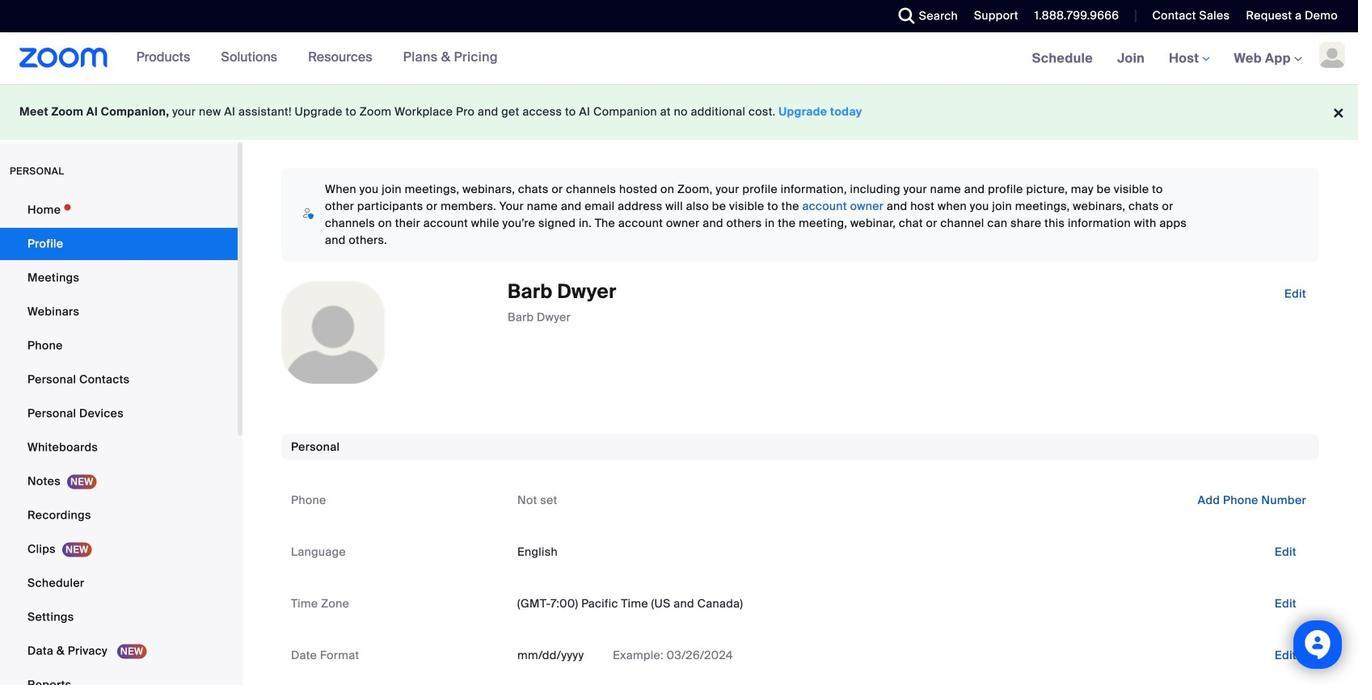 Task type: locate. For each thing, give the bounding box(es) containing it.
product information navigation
[[124, 32, 510, 84]]

user photo image
[[282, 282, 384, 384]]

personal menu menu
[[0, 194, 238, 686]]

footer
[[0, 84, 1359, 140]]

profile picture image
[[1320, 42, 1346, 68]]

banner
[[0, 32, 1359, 85]]



Task type: vqa. For each thing, say whether or not it's contained in the screenshot.
1st ZOOM from right
no



Task type: describe. For each thing, give the bounding box(es) containing it.
meetings navigation
[[1021, 32, 1359, 85]]

zoom logo image
[[19, 48, 108, 68]]

edit user photo image
[[320, 326, 346, 341]]



